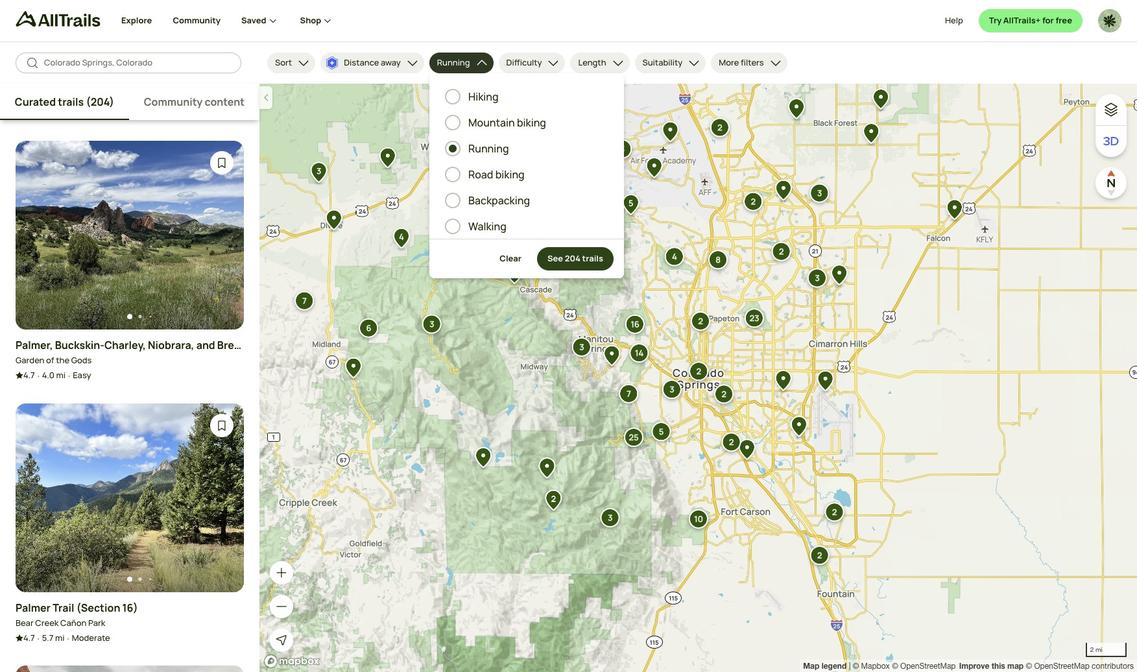 Task type: locate. For each thing, give the bounding box(es) containing it.
add to list image for 16)
[[215, 419, 228, 432]]

trails right 204 on the top of page
[[583, 253, 604, 264]]

mi right the 4.0
[[56, 370, 66, 381]]

© right map
[[1026, 662, 1033, 671]]

buckskin-
[[55, 338, 104, 352]]

community for community
[[173, 14, 221, 26]]

sort button
[[267, 53, 316, 73]]

© right |
[[853, 662, 860, 671]]

0 vertical spatial mi
[[56, 370, 66, 381]]

suitability button
[[635, 53, 706, 73]]

biking up backpacking
[[496, 167, 525, 182]]

try alltrails+ for free
[[990, 14, 1073, 26]]

community for community content
[[144, 95, 203, 109]]

community left content
[[144, 95, 203, 109]]

1 horizontal spatial trails
[[583, 253, 604, 264]]

list
[[804, 660, 1135, 672]]

help
[[946, 14, 964, 26]]

4.7 inside 4.7 · 4.0 mi · easy
[[23, 370, 35, 381]]

1 horizontal spatial trail
[[253, 338, 275, 352]]

add to list image
[[215, 156, 228, 169], [215, 419, 228, 432]]

shop button
[[300, 0, 334, 42]]

curated trails (204) tab
[[0, 84, 129, 120]]

running up hiking
[[437, 57, 470, 68]]

close this dialog image
[[1103, 617, 1116, 630]]

4.7 inside 4.7 · 5.7 mi · moderate
[[23, 632, 35, 644]]

1 vertical spatial trails
[[583, 253, 604, 264]]

0 vertical spatial 4.7
[[23, 370, 35, 381]]

None search field
[[16, 53, 241, 73]]

1 navigate previous image from the top
[[31, 229, 44, 242]]

·
[[37, 370, 39, 382], [68, 370, 70, 382], [37, 633, 39, 644], [67, 633, 69, 644]]

running down mountain
[[469, 141, 509, 156]]

0 vertical spatial trails
[[58, 95, 84, 109]]

trails inside tab
[[58, 95, 84, 109]]

· down cañon
[[67, 633, 69, 644]]

2 4.7 from the top
[[23, 632, 35, 644]]

© openstreetmap link
[[893, 662, 956, 671]]

trail up bear creek cañon park link in the left bottom of the page
[[53, 601, 74, 615]]

1 vertical spatial navigate previous image
[[31, 491, 44, 504]]

navigate previous image
[[31, 229, 44, 242], [31, 491, 44, 504]]

2 vertical spatial mi
[[1096, 646, 1103, 654]]

community content
[[144, 95, 245, 109]]

4.7 down garden
[[23, 370, 35, 381]]

0 vertical spatial navigate previous image
[[31, 229, 44, 242]]

distance away
[[344, 57, 401, 68]]

©
[[853, 662, 860, 671], [893, 662, 899, 671], [1026, 662, 1033, 671]]

for
[[1043, 14, 1055, 26]]

easy
[[73, 370, 91, 381]]

(204)
[[86, 95, 114, 109]]

trail inside palmer, buckskin-charley, niobrara, and bretag trail loop garden of the gods
[[253, 338, 275, 352]]

help link
[[946, 9, 964, 32]]

1 © from the left
[[853, 662, 860, 671]]

filters
[[741, 57, 764, 68]]

road
[[469, 167, 494, 182]]

trail
[[253, 338, 275, 352], [53, 601, 74, 615]]

alltrails image
[[16, 11, 101, 27]]

community
[[173, 14, 221, 26], [144, 95, 203, 109]]

more
[[719, 57, 740, 68]]

2 add to list image from the top
[[215, 419, 228, 432]]

more filters
[[719, 57, 764, 68]]

openstreetmap
[[901, 662, 956, 671], [1035, 662, 1090, 671]]

road biking
[[469, 167, 525, 182]]

0 horizontal spatial trail
[[53, 601, 74, 615]]

running inside button
[[437, 57, 470, 68]]

mi inside 4.7 · 5.7 mi · moderate
[[55, 632, 65, 644]]

backpacking
[[469, 193, 530, 208]]

see
[[548, 253, 563, 264]]

map
[[804, 661, 820, 671]]

improve
[[960, 661, 990, 671]]

© right mapbox
[[893, 662, 899, 671]]

dialog
[[0, 0, 1138, 672]]

0 horizontal spatial openstreetmap
[[901, 662, 956, 671]]

community inside tab
[[144, 95, 203, 109]]

mi inside 4.7 · 4.0 mi · easy
[[56, 370, 66, 381]]

shop link
[[300, 0, 334, 42]]

biking
[[517, 116, 546, 130], [496, 167, 525, 182]]

content
[[205, 95, 245, 109]]

mountain biking
[[469, 116, 546, 130]]

2
[[1091, 646, 1094, 654]]

community left saved
[[173, 14, 221, 26]]

park
[[88, 617, 105, 629]]

2 navigate previous image from the top
[[31, 491, 44, 504]]

bear creek cañon park link
[[16, 617, 105, 630]]

mountain
[[469, 116, 515, 130]]

list containing map legend
[[804, 660, 1135, 672]]

2 horizontal spatial ©
[[1026, 662, 1033, 671]]

community content tab
[[129, 84, 260, 120]]

navigate previous image for palmer,
[[31, 229, 44, 242]]

alltrails+
[[1004, 14, 1041, 26]]

trails
[[58, 95, 84, 109], [583, 253, 604, 264]]

1 vertical spatial biking
[[496, 167, 525, 182]]

map legend link
[[804, 661, 849, 671]]

© openstreetmap contributors link
[[1026, 662, 1135, 671]]

mi
[[56, 370, 66, 381], [55, 632, 65, 644], [1096, 646, 1103, 654]]

contributors
[[1092, 662, 1135, 671]]

mapbox
[[862, 662, 890, 671]]

garden of the gods link
[[16, 354, 92, 367]]

|
[[849, 662, 851, 671]]

enable 3d map image
[[1104, 134, 1120, 149]]

running inside option group
[[469, 141, 509, 156]]

1 4.7 from the top
[[23, 370, 35, 381]]

see 204 trails button
[[537, 247, 614, 271]]

trail left loop
[[253, 338, 275, 352]]

saved
[[241, 14, 266, 26]]

1 vertical spatial trail
[[53, 601, 74, 615]]

map region
[[260, 84, 1138, 672]]

1 horizontal spatial openstreetmap
[[1035, 662, 1090, 671]]

0 vertical spatial community
[[173, 14, 221, 26]]

mi for buckskin-
[[56, 370, 66, 381]]

gods
[[71, 354, 92, 366]]

loop
[[277, 338, 302, 352]]

openstreetmap left improve
[[901, 662, 956, 671]]

0 vertical spatial running
[[437, 57, 470, 68]]

1 vertical spatial community
[[144, 95, 203, 109]]

mi right 2
[[1096, 646, 1103, 654]]

1 add to list image from the top
[[215, 156, 228, 169]]

4.7
[[23, 370, 35, 381], [23, 632, 35, 644]]

navigate next image
[[215, 229, 228, 242]]

running
[[437, 57, 470, 68], [469, 141, 509, 156]]

4.7 down bear
[[23, 632, 35, 644]]

explore link
[[121, 0, 152, 42]]

4.7 for palmer, buckskin-charley, niobrara, and bretag trail loop
[[23, 370, 35, 381]]

1 vertical spatial add to list image
[[215, 419, 228, 432]]

mi right 5.7
[[55, 632, 65, 644]]

0 vertical spatial add to list image
[[215, 156, 228, 169]]

palmer,
[[16, 338, 53, 352]]

trails inside button
[[583, 253, 604, 264]]

moderate
[[72, 632, 110, 644]]

0 vertical spatial biking
[[517, 116, 546, 130]]

1 vertical spatial mi
[[55, 632, 65, 644]]

1 horizontal spatial ©
[[893, 662, 899, 671]]

0 horizontal spatial trails
[[58, 95, 84, 109]]

biking right mountain
[[517, 116, 546, 130]]

3 © from the left
[[1026, 662, 1033, 671]]

openstreetmap right map
[[1035, 662, 1090, 671]]

zoom map out image
[[275, 600, 288, 613]]

alltrails link
[[16, 11, 121, 32]]

palmer, buckskin-charley, niobrara, and bretag trail loop garden of the gods
[[16, 338, 302, 366]]

1 vertical spatial 4.7
[[23, 632, 35, 644]]

2 © from the left
[[893, 662, 899, 671]]

option group containing hiking
[[445, 89, 609, 572]]

1 vertical spatial running
[[469, 141, 509, 156]]

tab list
[[0, 84, 260, 120]]

length button
[[571, 53, 630, 73]]

niobrara,
[[148, 338, 194, 352]]

0 vertical spatial trail
[[253, 338, 275, 352]]

trails left (204)
[[58, 95, 84, 109]]

option group
[[445, 89, 609, 572]]

0 horizontal spatial ©
[[853, 662, 860, 671]]



Task type: vqa. For each thing, say whether or not it's contained in the screenshot.
bottommost "Add To List" image
yes



Task type: describe. For each thing, give the bounding box(es) containing it.
charley,
[[104, 338, 146, 352]]

see 204 trails
[[548, 253, 604, 264]]

navigate next image
[[215, 491, 228, 504]]

map legend | © mapbox © openstreetmap improve this map © openstreetmap contributors
[[804, 661, 1135, 671]]

add to list image for niobrara,
[[215, 156, 228, 169]]

5.7
[[42, 632, 54, 644]]

palmer
[[16, 601, 51, 615]]

suitability
[[643, 57, 683, 68]]

4.7 for palmer trail (section 16)
[[23, 632, 35, 644]]

distance
[[344, 57, 379, 68]]

garden
[[16, 354, 44, 366]]

4.7 · 5.7 mi · moderate
[[23, 632, 110, 644]]

mi for trail
[[55, 632, 65, 644]]

community link
[[173, 0, 221, 42]]

hiking
[[469, 90, 499, 104]]

zoom map in image
[[275, 567, 288, 580]]

legend
[[822, 661, 847, 671]]

1 openstreetmap from the left
[[901, 662, 956, 671]]

Colorado Springs, Colorado field
[[44, 57, 231, 69]]

· left the 4.0
[[37, 370, 39, 382]]

the
[[56, 354, 69, 366]]

tab list containing curated trails (204)
[[0, 84, 260, 120]]

and
[[196, 338, 215, 352]]

distance away button
[[321, 53, 424, 73]]

of
[[46, 354, 54, 366]]

2 openstreetmap from the left
[[1035, 662, 1090, 671]]

shop
[[300, 14, 321, 26]]

(section
[[76, 601, 120, 615]]

· left 5.7
[[37, 633, 39, 644]]

explore
[[121, 14, 152, 26]]

clear
[[500, 253, 522, 264]]

16)
[[122, 601, 138, 615]]

4.0
[[42, 370, 54, 381]]

free
[[1056, 14, 1073, 26]]

biking for road biking
[[496, 167, 525, 182]]

walking
[[469, 219, 507, 234]]

saved button
[[241, 0, 300, 42]]

length
[[579, 57, 607, 68]]

2 mi
[[1091, 646, 1103, 654]]

more filters button
[[711, 53, 788, 73]]

improve this map link
[[960, 661, 1024, 671]]

try alltrails+ for free link
[[979, 9, 1083, 32]]

map
[[1008, 661, 1024, 671]]

away
[[381, 57, 401, 68]]

· left easy
[[68, 370, 70, 382]]

this
[[992, 661, 1006, 671]]

map options image
[[1104, 102, 1120, 117]]

palmer trail (section 16) bear creek cañon park
[[16, 601, 138, 629]]

current location image
[[275, 634, 288, 647]]

© mapbox link
[[853, 662, 890, 671]]

clear button
[[490, 247, 532, 271]]

trail inside palmer trail (section 16) bear creek cañon park
[[53, 601, 74, 615]]

curated trails (204)
[[15, 95, 114, 109]]

difficulty button
[[499, 53, 566, 73]]

4.7 · 4.0 mi · easy
[[23, 370, 91, 382]]

204
[[565, 253, 581, 264]]

running button
[[430, 53, 494, 73]]

creek
[[35, 617, 59, 629]]

saved link
[[241, 0, 279, 42]]

difficulty
[[507, 57, 542, 68]]

biking for mountain biking
[[517, 116, 546, 130]]

bear
[[16, 617, 34, 629]]

cañon
[[60, 617, 87, 629]]

reset north and pitch image
[[1099, 170, 1125, 196]]

kendall image
[[1099, 9, 1122, 32]]

navigate previous image for palmer
[[31, 491, 44, 504]]

curated
[[15, 95, 56, 109]]

try
[[990, 14, 1002, 26]]

bretag
[[217, 338, 251, 352]]

sort
[[275, 57, 292, 68]]



